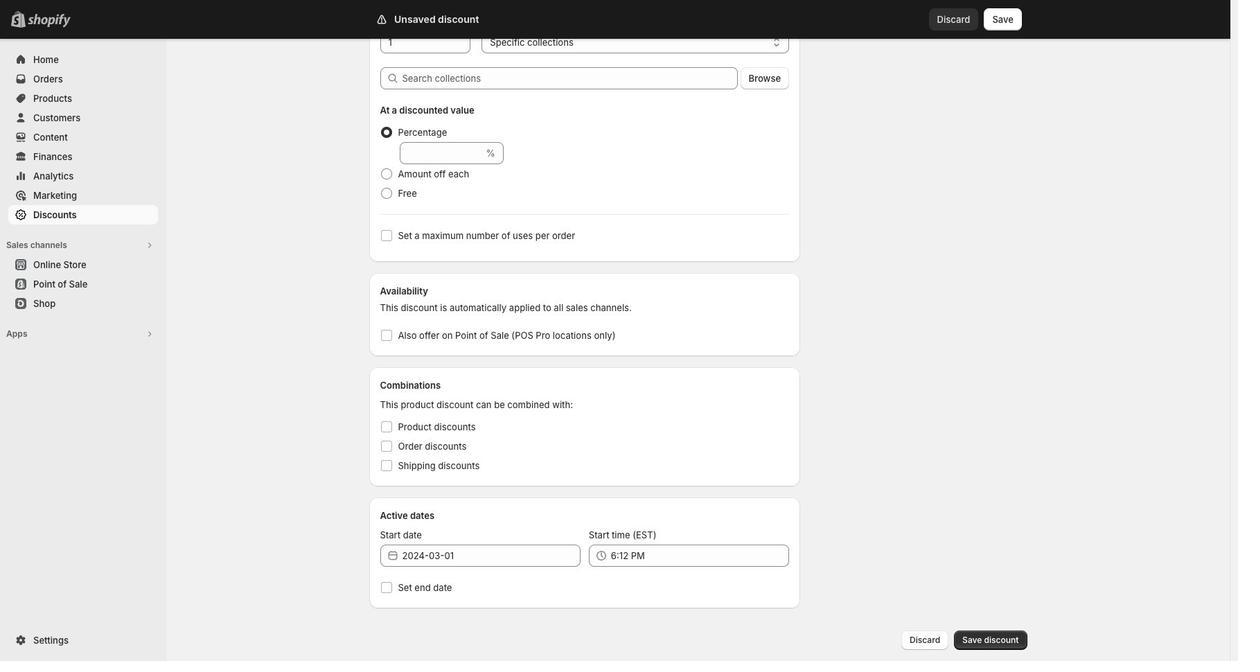 Task type: locate. For each thing, give the bounding box(es) containing it.
None text field
[[380, 31, 471, 53]]

YYYY-MM-DD text field
[[402, 545, 581, 567]]

Enter time text field
[[611, 545, 790, 567]]

None text field
[[400, 142, 484, 164]]



Task type: describe. For each thing, give the bounding box(es) containing it.
Search collections text field
[[402, 67, 738, 89]]

shopify image
[[28, 14, 71, 28]]



Task type: vqa. For each thing, say whether or not it's contained in the screenshot.
YYYY-MM-DD text field
yes



